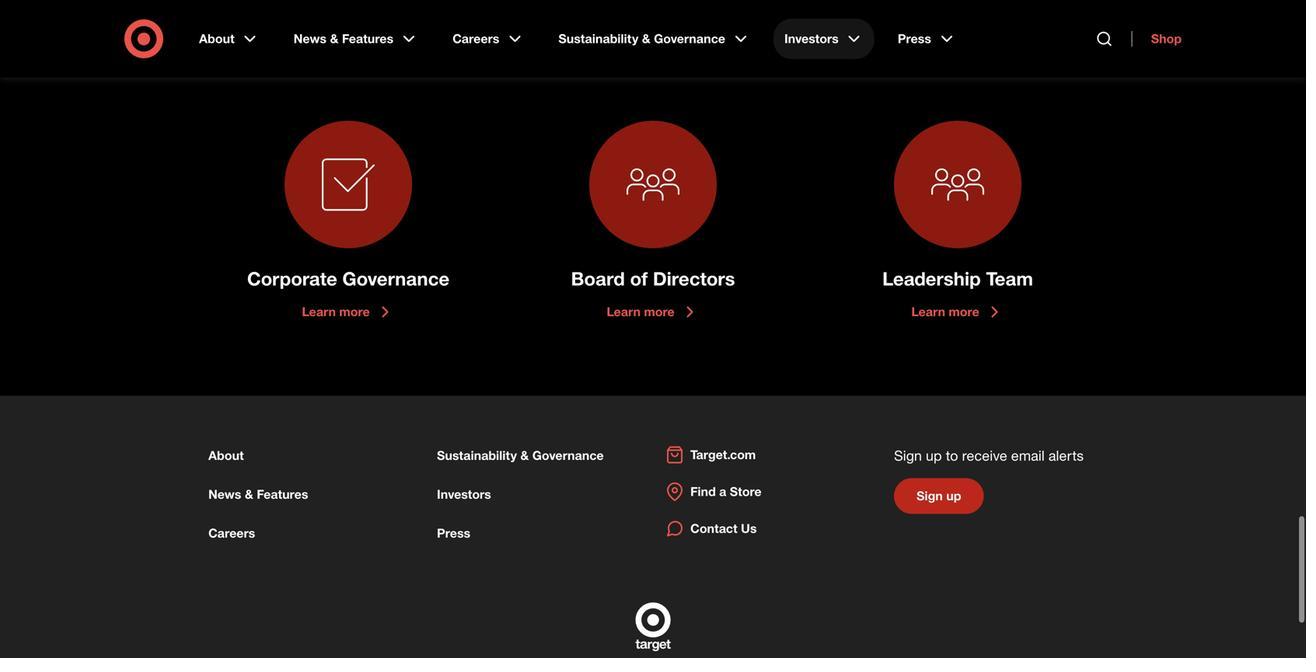 Task type: vqa. For each thing, say whether or not it's contained in the screenshot.
bottom deals,
no



Task type: locate. For each thing, give the bounding box(es) containing it.
0 horizontal spatial features
[[257, 483, 308, 498]]

1 vertical spatial sustainability
[[437, 444, 517, 459]]

2 horizontal spatial more
[[949, 300, 979, 315]]

learn
[[302, 300, 336, 315], [607, 300, 641, 315], [912, 300, 945, 315]]

0 vertical spatial investors link
[[774, 19, 874, 59]]

features
[[342, 31, 393, 46], [257, 483, 308, 498]]

0 vertical spatial careers
[[453, 31, 499, 46]]

learn more down leadership team
[[912, 300, 979, 315]]

1 vertical spatial news & features link
[[208, 483, 308, 498]]

learn more link for of
[[607, 298, 699, 317]]

sign up link
[[894, 474, 984, 510]]

0 horizontal spatial investors link
[[437, 483, 491, 498]]

1 vertical spatial about link
[[208, 444, 244, 459]]

alerts
[[1049, 443, 1084, 460]]

1 vertical spatial press link
[[437, 521, 471, 537]]

news & features link for careers link corresponding to bottommost sustainability & governance link
[[208, 483, 308, 498]]

0 vertical spatial about
[[199, 31, 235, 46]]

0 vertical spatial sustainability
[[559, 31, 639, 46]]

learn down of
[[607, 300, 641, 315]]

up down to
[[946, 484, 961, 499]]

0 horizontal spatial press link
[[437, 521, 471, 537]]

sign for sign up to receive email alerts
[[894, 443, 922, 460]]

leadership team
[[883, 263, 1033, 285]]

0 horizontal spatial up
[[926, 443, 942, 460]]

about
[[199, 31, 235, 46], [208, 444, 244, 459]]

investors for leftmost investors link
[[437, 483, 491, 498]]

0 vertical spatial news & features
[[294, 31, 393, 46]]

1 horizontal spatial up
[[946, 484, 961, 499]]

investors
[[784, 31, 839, 46], [437, 483, 491, 498]]

0 vertical spatial news
[[294, 31, 327, 46]]

more down corporate governance at the top left
[[339, 300, 370, 315]]

sign down 'sign up to receive email alerts'
[[917, 484, 943, 499]]

1 vertical spatial investors link
[[437, 483, 491, 498]]

2 learn more from the left
[[607, 300, 675, 315]]

0 horizontal spatial investors
[[437, 483, 491, 498]]

1 vertical spatial about
[[208, 444, 244, 459]]

up
[[926, 443, 942, 460], [946, 484, 961, 499]]

0 horizontal spatial more
[[339, 300, 370, 315]]

0 horizontal spatial careers link
[[208, 521, 255, 537]]

1 horizontal spatial learn
[[607, 300, 641, 315]]

0 horizontal spatial governance
[[342, 263, 450, 285]]

1 horizontal spatial learn more
[[607, 300, 675, 315]]

1 horizontal spatial press
[[898, 31, 931, 46]]

sustainability & governance
[[559, 31, 725, 46], [437, 444, 604, 459]]

1 vertical spatial sustainability & governance
[[437, 444, 604, 459]]

0 vertical spatial investors
[[784, 31, 839, 46]]

3 learn more link from the left
[[912, 298, 1004, 317]]

0 vertical spatial governance
[[654, 31, 725, 46]]

1 horizontal spatial learn more link
[[607, 298, 699, 317]]

learn more link
[[302, 298, 395, 317], [607, 298, 699, 317], [912, 298, 1004, 317]]

contact
[[690, 517, 738, 532]]

contact us
[[690, 517, 757, 532]]

learn more for board
[[607, 300, 675, 315]]

1 horizontal spatial investors
[[784, 31, 839, 46]]

1 vertical spatial press
[[437, 521, 471, 537]]

news & features
[[294, 31, 393, 46], [208, 483, 308, 498]]

careers link
[[442, 19, 535, 59], [208, 521, 255, 537]]

0 horizontal spatial sustainability
[[437, 444, 517, 459]]

board
[[571, 263, 625, 285]]

investors link
[[774, 19, 874, 59], [437, 483, 491, 498]]

press link for sustainability & governance link to the top
[[887, 19, 967, 59]]

3 learn from the left
[[912, 300, 945, 315]]

2 learn from the left
[[607, 300, 641, 315]]

board of directors
[[571, 263, 735, 285]]

2 horizontal spatial learn more
[[912, 300, 979, 315]]

&
[[330, 31, 339, 46], [642, 31, 651, 46], [520, 444, 529, 459], [245, 483, 253, 498]]

& for news & features link for careers link corresponding to bottommost sustainability & governance link
[[245, 483, 253, 498]]

news & features link for careers link associated with sustainability & governance link to the top
[[283, 19, 429, 59]]

more
[[339, 300, 370, 315], [644, 300, 675, 315], [949, 300, 979, 315]]

governance
[[654, 31, 725, 46], [342, 263, 450, 285], [532, 444, 604, 459]]

1 vertical spatial news
[[208, 483, 241, 498]]

learn more down of
[[607, 300, 675, 315]]

press
[[898, 31, 931, 46], [437, 521, 471, 537]]

1 horizontal spatial news
[[294, 31, 327, 46]]

1 horizontal spatial press link
[[887, 19, 967, 59]]

target. expect more. pay less. image
[[583, 598, 723, 659]]

2 horizontal spatial learn
[[912, 300, 945, 315]]

find
[[690, 480, 716, 495]]

more down leadership team
[[949, 300, 979, 315]]

1 horizontal spatial governance
[[532, 444, 604, 459]]

leadership
[[883, 263, 981, 285]]

2 vertical spatial governance
[[532, 444, 604, 459]]

news
[[294, 31, 327, 46], [208, 483, 241, 498]]

about for "about" link associated with bottommost sustainability & governance link
[[208, 444, 244, 459]]

find a store
[[690, 480, 762, 495]]

sustainability & governance link
[[548, 19, 761, 59], [437, 444, 604, 459]]

1 vertical spatial sustainability & governance link
[[437, 444, 604, 459]]

1 horizontal spatial more
[[644, 300, 675, 315]]

directors
[[653, 263, 735, 285]]

0 vertical spatial up
[[926, 443, 942, 460]]

1 more from the left
[[339, 300, 370, 315]]

0 horizontal spatial news
[[208, 483, 241, 498]]

up for sign up to receive email alerts
[[926, 443, 942, 460]]

learn more link down board of directors
[[607, 298, 699, 317]]

1 learn from the left
[[302, 300, 336, 315]]

sustainability
[[559, 31, 639, 46], [437, 444, 517, 459]]

1 learn more from the left
[[302, 300, 370, 315]]

learn for corporate
[[302, 300, 336, 315]]

sustainability & governance for bottommost sustainability & governance link
[[437, 444, 604, 459]]

learn more down corporate governance at the top left
[[302, 300, 370, 315]]

2 learn more link from the left
[[607, 298, 699, 317]]

0 vertical spatial press link
[[887, 19, 967, 59]]

2 horizontal spatial learn more link
[[912, 298, 1004, 317]]

learn more link down corporate governance at the top left
[[302, 298, 395, 317]]

learn more link down leadership team
[[912, 298, 1004, 317]]

0 horizontal spatial learn more
[[302, 300, 370, 315]]

0 horizontal spatial careers
[[208, 521, 255, 537]]

up left to
[[926, 443, 942, 460]]

to
[[946, 443, 958, 460]]

learn down corporate
[[302, 300, 336, 315]]

shop link
[[1132, 31, 1182, 47]]

0 vertical spatial features
[[342, 31, 393, 46]]

1 vertical spatial careers link
[[208, 521, 255, 537]]

0 vertical spatial careers link
[[442, 19, 535, 59]]

careers
[[453, 31, 499, 46], [208, 521, 255, 537]]

sign left to
[[894, 443, 922, 460]]

0 vertical spatial press
[[898, 31, 931, 46]]

0 vertical spatial sustainability & governance
[[559, 31, 725, 46]]

learn more
[[302, 300, 370, 315], [607, 300, 675, 315], [912, 300, 979, 315]]

3 more from the left
[[949, 300, 979, 315]]

press link
[[887, 19, 967, 59], [437, 521, 471, 537]]

0 vertical spatial news & features link
[[283, 19, 429, 59]]

0 vertical spatial sign
[[894, 443, 922, 460]]

1 vertical spatial up
[[946, 484, 961, 499]]

2 more from the left
[[644, 300, 675, 315]]

about link for bottommost sustainability & governance link
[[208, 444, 244, 459]]

1 horizontal spatial sustainability
[[559, 31, 639, 46]]

1 vertical spatial sign
[[917, 484, 943, 499]]

more down board of directors
[[644, 300, 675, 315]]

sign up
[[917, 484, 961, 499]]

sign
[[894, 443, 922, 460], [917, 484, 943, 499]]

0 vertical spatial about link
[[188, 19, 270, 59]]

0 horizontal spatial learn
[[302, 300, 336, 315]]

news & features link
[[283, 19, 429, 59], [208, 483, 308, 498]]

2 horizontal spatial governance
[[654, 31, 725, 46]]

careers link for sustainability & governance link to the top
[[442, 19, 535, 59]]

1 horizontal spatial careers
[[453, 31, 499, 46]]

press for bottommost sustainability & governance link
[[437, 521, 471, 537]]

more for governance
[[339, 300, 370, 315]]

corporate
[[247, 263, 337, 285]]

1 horizontal spatial features
[[342, 31, 393, 46]]

0 horizontal spatial press
[[437, 521, 471, 537]]

learn down leadership at the right
[[912, 300, 945, 315]]

1 learn more link from the left
[[302, 298, 395, 317]]

about link
[[188, 19, 270, 59], [208, 444, 244, 459]]

about link for sustainability & governance link to the top
[[188, 19, 270, 59]]

0 vertical spatial sustainability & governance link
[[548, 19, 761, 59]]

more for of
[[644, 300, 675, 315]]

& for news & features link associated with careers link associated with sustainability & governance link to the top
[[330, 31, 339, 46]]

1 horizontal spatial careers link
[[442, 19, 535, 59]]

0 horizontal spatial learn more link
[[302, 298, 395, 317]]

1 vertical spatial investors
[[437, 483, 491, 498]]

3 learn more from the left
[[912, 300, 979, 315]]

learn more link for team
[[912, 298, 1004, 317]]



Task type: describe. For each thing, give the bounding box(es) containing it.
1 vertical spatial careers
[[208, 521, 255, 537]]

& for bottommost sustainability & governance link
[[520, 444, 529, 459]]

sustainability for sustainability & governance link to the top
[[559, 31, 639, 46]]

sign for sign up
[[917, 484, 943, 499]]

investors for investors link to the right
[[784, 31, 839, 46]]

careers link for bottommost sustainability & governance link
[[208, 521, 255, 537]]

receive
[[962, 443, 1007, 460]]

email
[[1011, 443, 1045, 460]]

up for sign up
[[946, 484, 961, 499]]

learn more for corporate
[[302, 300, 370, 315]]

team
[[986, 263, 1033, 285]]

news for "about" link for sustainability & governance link to the top
[[294, 31, 327, 46]]

a
[[719, 480, 726, 495]]

sign up to receive email alerts
[[894, 443, 1084, 460]]

1 horizontal spatial investors link
[[774, 19, 874, 59]]

of
[[630, 263, 648, 285]]

shop
[[1151, 31, 1182, 46]]

learn for leadership
[[912, 300, 945, 315]]

sustainability for bottommost sustainability & governance link
[[437, 444, 517, 459]]

1 vertical spatial governance
[[342, 263, 450, 285]]

about for "about" link for sustainability & governance link to the top
[[199, 31, 235, 46]]

us
[[741, 517, 757, 532]]

corporate governance
[[247, 263, 450, 285]]

contact us link
[[666, 515, 757, 534]]

learn for board
[[607, 300, 641, 315]]

store
[[730, 480, 762, 495]]

target.com
[[690, 443, 756, 458]]

news for "about" link associated with bottommost sustainability & governance link
[[208, 483, 241, 498]]

sustainability & governance for sustainability & governance link to the top
[[559, 31, 725, 46]]

1 vertical spatial features
[[257, 483, 308, 498]]

more for team
[[949, 300, 979, 315]]

press link for bottommost sustainability & governance link
[[437, 521, 471, 537]]

learn more for leadership
[[912, 300, 979, 315]]

find a store link
[[666, 478, 762, 497]]

& for sustainability & governance link to the top
[[642, 31, 651, 46]]

learn more link for governance
[[302, 298, 395, 317]]

press for sustainability & governance link to the top
[[898, 31, 931, 46]]

target.com link
[[666, 441, 756, 460]]

1 vertical spatial news & features
[[208, 483, 308, 498]]



